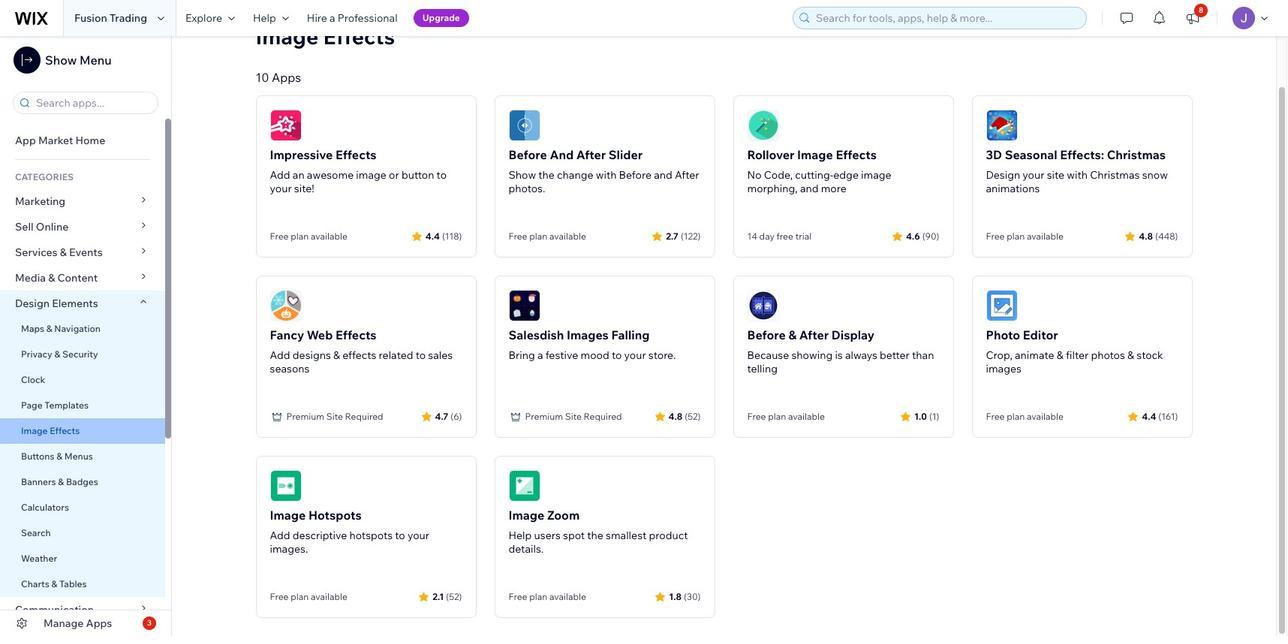 Task type: describe. For each thing, give the bounding box(es) containing it.
2.1
[[433, 591, 444, 602]]

& left stock on the right of page
[[1128, 348, 1135, 362]]

1 vertical spatial christmas
[[1090, 168, 1140, 182]]

image zoom logo image
[[509, 470, 540, 502]]

effects inside impressive effects add an awesome image or button to your site!
[[336, 147, 377, 162]]

premium for fancy
[[286, 411, 324, 422]]

3d
[[986, 147, 1003, 162]]

free for before & after display
[[748, 411, 766, 422]]

design inside sidebar element
[[15, 297, 50, 310]]

show menu
[[45, 53, 112, 68]]

hire a professional
[[307, 11, 398, 25]]

impressive
[[270, 147, 333, 162]]

users
[[534, 529, 561, 542]]

maps & navigation
[[21, 323, 101, 334]]

falling
[[612, 327, 650, 342]]

images
[[567, 327, 609, 342]]

banners & badges link
[[0, 469, 165, 495]]

or
[[389, 168, 399, 182]]

upgrade
[[422, 12, 460, 23]]

fancy web effects logo image
[[270, 290, 301, 321]]

0 vertical spatial christmas
[[1107, 147, 1166, 162]]

4.4 for photo editor
[[1142, 410, 1157, 422]]

animations
[[986, 182, 1040, 195]]

an
[[293, 168, 305, 182]]

free plan available for and
[[509, 231, 586, 242]]

charts
[[21, 578, 49, 589]]

categories
[[15, 171, 74, 182]]

free for 3d seasonal effects: christmas
[[986, 231, 1005, 242]]

help button
[[244, 0, 298, 36]]

menu
[[80, 53, 112, 68]]

store.
[[649, 348, 676, 362]]

design inside 3d seasonal effects: christmas design your site with christmas snow animations
[[986, 168, 1021, 182]]

elements
[[52, 297, 98, 310]]

always
[[845, 348, 878, 362]]

available for an
[[311, 231, 348, 242]]

a inside the hire a professional link
[[330, 11, 335, 25]]

app
[[15, 134, 36, 147]]

code,
[[764, 168, 793, 182]]

4.4 (118)
[[426, 230, 462, 241]]

better
[[880, 348, 910, 362]]

services & events
[[15, 246, 103, 259]]

& inside the fancy web effects add designs & effects related to sales seasons
[[333, 348, 340, 362]]

available for animate
[[1027, 411, 1064, 422]]

available for christmas
[[1027, 231, 1064, 242]]

weather
[[21, 553, 57, 564]]

display
[[832, 327, 875, 342]]

navigation
[[54, 323, 101, 334]]

calculators link
[[0, 495, 165, 520]]

and for slider
[[654, 168, 673, 182]]

available for slider
[[550, 231, 586, 242]]

events
[[69, 246, 103, 259]]

free for image zoom
[[509, 591, 528, 602]]

no
[[748, 168, 762, 182]]

& for after
[[789, 327, 797, 342]]

buttons
[[21, 451, 54, 462]]

required for falling
[[584, 411, 622, 422]]

hire
[[307, 11, 327, 25]]

designs
[[293, 348, 331, 362]]

& for security
[[54, 348, 60, 360]]

to inside "salesdish images falling bring a festive mood to your store."
[[612, 348, 622, 362]]

professional
[[338, 11, 398, 25]]

sales
[[428, 348, 453, 362]]

(90)
[[923, 230, 940, 241]]

plan for seasonal
[[1007, 231, 1025, 242]]

bring
[[509, 348, 535, 362]]

free plan available for zoom
[[509, 591, 586, 602]]

snow
[[1143, 168, 1168, 182]]

available for descriptive
[[311, 591, 348, 602]]

morphing,
[[748, 182, 798, 195]]

3d seasonal effects: christmas design your site with christmas snow animations
[[986, 147, 1168, 195]]

media & content
[[15, 271, 98, 285]]

media & content link
[[0, 265, 165, 291]]

after for before & after display
[[800, 327, 829, 342]]

premium site required for web
[[286, 411, 383, 422]]

free for photo editor
[[986, 411, 1005, 422]]

1.8 (30)
[[669, 591, 701, 602]]

2.7
[[666, 230, 679, 241]]

communication
[[15, 603, 96, 616]]

free plan available for hotspots
[[270, 591, 348, 602]]

& for events
[[60, 246, 67, 259]]

zoom
[[547, 508, 580, 523]]

free for impressive effects
[[270, 231, 289, 242]]

help inside help button
[[253, 11, 276, 25]]

before for before and after slider
[[509, 147, 547, 162]]

salesdish images falling bring a festive mood to your store.
[[509, 327, 676, 362]]

free plan available for effects
[[270, 231, 348, 242]]

plan for effects
[[291, 231, 309, 242]]

banners
[[21, 476, 56, 487]]

image inside image zoom help users spot the smallest product details.
[[509, 508, 545, 523]]

impressive effects logo image
[[270, 110, 301, 141]]

free for image hotspots
[[270, 591, 289, 602]]

showing
[[792, 348, 833, 362]]

site!
[[294, 182, 314, 195]]

& for content
[[48, 271, 55, 285]]

plan for hotspots
[[291, 591, 309, 602]]

with for effects:
[[1067, 168, 1088, 182]]

festive
[[546, 348, 578, 362]]

plan for zoom
[[530, 591, 548, 602]]

help inside image zoom help users spot the smallest product details.
[[509, 529, 532, 542]]

product
[[649, 529, 688, 542]]

related
[[379, 348, 413, 362]]

communication link
[[0, 597, 165, 623]]

cutting-
[[795, 168, 834, 182]]

image inside impressive effects add an awesome image or button to your site!
[[356, 168, 387, 182]]

image effects link
[[0, 418, 165, 444]]

effects:
[[1060, 147, 1105, 162]]

image inside sidebar element
[[21, 425, 48, 436]]

free plan available for &
[[748, 411, 825, 422]]

stock
[[1137, 348, 1164, 362]]

site for web
[[326, 411, 343, 422]]

premium for salesdish
[[525, 411, 563, 422]]

(30)
[[684, 591, 701, 602]]

design elements link
[[0, 291, 165, 316]]

4.7
[[435, 410, 449, 422]]

8 button
[[1177, 0, 1210, 36]]

before for before & after display
[[748, 327, 786, 342]]

fusion trading
[[74, 11, 147, 25]]

marketing link
[[0, 188, 165, 214]]

1 vertical spatial before
[[619, 168, 652, 182]]

available for users
[[550, 591, 586, 602]]

effects inside the fancy web effects add designs & effects related to sales seasons
[[336, 327, 377, 342]]

image inside image hotspots add descriptive hotspots to your images.
[[270, 508, 306, 523]]

2.7 (122)
[[666, 230, 701, 241]]

premium site required for images
[[525, 411, 622, 422]]

and for no
[[800, 182, 819, 195]]

privacy & security
[[21, 348, 98, 360]]

animate
[[1015, 348, 1055, 362]]

(1)
[[930, 410, 940, 422]]

search link
[[0, 520, 165, 546]]

add for image hotspots
[[270, 529, 290, 542]]

required for effects
[[345, 411, 383, 422]]

manage
[[44, 616, 84, 630]]

edge
[[834, 168, 859, 182]]

apps for 10 apps
[[272, 70, 301, 85]]

& for navigation
[[46, 323, 52, 334]]

2.1 (52)
[[433, 591, 462, 602]]

image inside rollover image effects no code, cutting-edge image morphing, and more
[[861, 168, 892, 182]]

buttons & menus
[[21, 451, 93, 462]]

change
[[557, 168, 594, 182]]

clock
[[21, 374, 45, 385]]

privacy
[[21, 348, 52, 360]]



Task type: vqa. For each thing, say whether or not it's contained in the screenshot.


Task type: locate. For each thing, give the bounding box(es) containing it.
image
[[356, 168, 387, 182], [861, 168, 892, 182]]

and inside before and after slider show the change with before and after photos.
[[654, 168, 673, 182]]

4.8 left (448)
[[1139, 230, 1153, 241]]

0 vertical spatial after
[[577, 147, 606, 162]]

home
[[75, 134, 105, 147]]

& inside 'link'
[[56, 451, 62, 462]]

your
[[1023, 168, 1045, 182], [270, 182, 292, 195], [624, 348, 646, 362], [408, 529, 430, 542]]

your inside 3d seasonal effects: christmas design your site with christmas snow animations
[[1023, 168, 1045, 182]]

1 premium site required from the left
[[286, 411, 383, 422]]

0 horizontal spatial image
[[356, 168, 387, 182]]

plan down photos.
[[530, 231, 548, 242]]

design up 'maps'
[[15, 297, 50, 310]]

0 vertical spatial (52)
[[685, 410, 701, 422]]

a right bring
[[538, 348, 543, 362]]

day
[[760, 231, 775, 242]]

required
[[345, 411, 383, 422], [584, 411, 622, 422]]

2 premium site required from the left
[[525, 411, 622, 422]]

0 horizontal spatial with
[[596, 168, 617, 182]]

1 vertical spatial (52)
[[446, 591, 462, 602]]

with down slider
[[596, 168, 617, 182]]

services
[[15, 246, 57, 259]]

apps right 10
[[272, 70, 301, 85]]

with
[[596, 168, 617, 182], [1067, 168, 1088, 182]]

design down 3d
[[986, 168, 1021, 182]]

and inside rollover image effects no code, cutting-edge image morphing, and more
[[800, 182, 819, 195]]

Search apps... field
[[32, 92, 153, 113]]

weather link
[[0, 546, 165, 571]]

charts & tables
[[21, 578, 87, 589]]

add inside the fancy web effects add designs & effects related to sales seasons
[[270, 348, 290, 362]]

add for impressive effects
[[270, 168, 290, 182]]

rollover image effects logo image
[[748, 110, 779, 141]]

site down the designs
[[326, 411, 343, 422]]

0 vertical spatial the
[[539, 168, 555, 182]]

and up "2.7"
[[654, 168, 673, 182]]

because
[[748, 348, 789, 362]]

1 vertical spatial 4.4
[[1142, 410, 1157, 422]]

premium down 'festive'
[[525, 411, 563, 422]]

& left tables
[[51, 578, 57, 589]]

free plan available for seasonal
[[986, 231, 1064, 242]]

your left an
[[270, 182, 292, 195]]

the right spot
[[587, 529, 604, 542]]

and left more
[[800, 182, 819, 195]]

0 vertical spatial 4.8
[[1139, 230, 1153, 241]]

spot
[[563, 529, 585, 542]]

image right edge
[[861, 168, 892, 182]]

0 vertical spatial design
[[986, 168, 1021, 182]]

help left hire
[[253, 11, 276, 25]]

0 vertical spatial 4.4
[[426, 230, 440, 241]]

4.4 left the (118)
[[426, 230, 440, 241]]

before and after slider logo image
[[509, 110, 540, 141]]

& left effects
[[333, 348, 340, 362]]

after for before and after slider
[[577, 147, 606, 162]]

0 horizontal spatial before
[[509, 147, 547, 162]]

premium site required down 'festive'
[[525, 411, 622, 422]]

& for badges
[[58, 476, 64, 487]]

2 required from the left
[[584, 411, 622, 422]]

your inside image hotspots add descriptive hotspots to your images.
[[408, 529, 430, 542]]

plan down images
[[1007, 411, 1025, 422]]

1 horizontal spatial premium site required
[[525, 411, 622, 422]]

1 vertical spatial add
[[270, 348, 290, 362]]

0 horizontal spatial required
[[345, 411, 383, 422]]

free plan available down the images.
[[270, 591, 348, 602]]

0 horizontal spatial image effects
[[21, 425, 80, 436]]

with inside 3d seasonal effects: christmas design your site with christmas snow animations
[[1067, 168, 1088, 182]]

plan for editor
[[1007, 411, 1025, 422]]

free
[[270, 231, 289, 242], [509, 231, 528, 242], [986, 231, 1005, 242], [748, 411, 766, 422], [986, 411, 1005, 422], [270, 591, 289, 602], [509, 591, 528, 602]]

4.4 (161)
[[1142, 410, 1179, 422]]

add inside image hotspots add descriptive hotspots to your images.
[[270, 529, 290, 542]]

1 horizontal spatial before
[[619, 168, 652, 182]]

to inside image hotspots add descriptive hotspots to your images.
[[395, 529, 405, 542]]

add down 'fancy'
[[270, 348, 290, 362]]

1 horizontal spatial and
[[800, 182, 819, 195]]

free down animations
[[986, 231, 1005, 242]]

apps right manage
[[86, 616, 112, 630]]

your inside "salesdish images falling bring a festive mood to your store."
[[624, 348, 646, 362]]

fancy web effects add designs & effects related to sales seasons
[[270, 327, 453, 375]]

required down mood
[[584, 411, 622, 422]]

buttons & menus link
[[0, 444, 165, 469]]

1 image from the left
[[356, 168, 387, 182]]

14
[[748, 231, 758, 242]]

with inside before and after slider show the change with before and after photos.
[[596, 168, 617, 182]]

slider
[[609, 147, 643, 162]]

plan down details.
[[530, 591, 548, 602]]

badges
[[66, 476, 98, 487]]

& left menus
[[56, 451, 62, 462]]

image up cutting-
[[797, 147, 833, 162]]

4.4
[[426, 230, 440, 241], [1142, 410, 1157, 422]]

show down "before and after slider logo" at the top
[[509, 168, 536, 182]]

1 vertical spatial 4.8
[[669, 410, 683, 422]]

1 vertical spatial a
[[538, 348, 543, 362]]

salesdish images falling logo image
[[509, 290, 540, 321]]

smallest
[[606, 529, 647, 542]]

3d seasonal effects: christmas logo image
[[986, 110, 1018, 141]]

1 horizontal spatial image
[[861, 168, 892, 182]]

available down animations
[[1027, 231, 1064, 242]]

tables
[[59, 578, 87, 589]]

4.4 for impressive effects
[[426, 230, 440, 241]]

1 horizontal spatial the
[[587, 529, 604, 542]]

& for menus
[[56, 451, 62, 462]]

0 horizontal spatial 4.4
[[426, 230, 440, 241]]

1 premium from the left
[[286, 411, 324, 422]]

0 horizontal spatial after
[[577, 147, 606, 162]]

2 with from the left
[[1067, 168, 1088, 182]]

& for tables
[[51, 578, 57, 589]]

sell online link
[[0, 214, 165, 240]]

photo editor logo image
[[986, 290, 1018, 321]]

show left the "menu"
[[45, 53, 77, 68]]

the for zoom
[[587, 529, 604, 542]]

0 horizontal spatial the
[[539, 168, 555, 182]]

2 site from the left
[[565, 411, 582, 422]]

and
[[550, 147, 574, 162]]

1 horizontal spatial image effects
[[256, 23, 395, 50]]

free down details.
[[509, 591, 528, 602]]

1 vertical spatial show
[[509, 168, 536, 182]]

add left an
[[270, 168, 290, 182]]

14 day free trial
[[748, 231, 812, 242]]

1 vertical spatial the
[[587, 529, 604, 542]]

image up users
[[509, 508, 545, 523]]

menus
[[64, 451, 93, 462]]

before down slider
[[619, 168, 652, 182]]

awesome
[[307, 168, 354, 182]]

Search for tools, apps, help & more... field
[[812, 8, 1082, 29]]

(52)
[[685, 410, 701, 422], [446, 591, 462, 602]]

free plan available down telling
[[748, 411, 825, 422]]

after up the 2.7 (122)
[[675, 168, 699, 182]]

0 horizontal spatial and
[[654, 168, 673, 182]]

0 horizontal spatial premium site required
[[286, 411, 383, 422]]

plan down telling
[[768, 411, 786, 422]]

premium site required down the designs
[[286, 411, 383, 422]]

images.
[[270, 542, 308, 556]]

1 horizontal spatial (52)
[[685, 410, 701, 422]]

after inside before & after display because showing is always better than telling
[[800, 327, 829, 342]]

0 horizontal spatial site
[[326, 411, 343, 422]]

1 horizontal spatial site
[[565, 411, 582, 422]]

photos
[[1091, 348, 1126, 362]]

0 horizontal spatial design
[[15, 297, 50, 310]]

christmas up snow
[[1107, 147, 1166, 162]]

& left "badges"
[[58, 476, 64, 487]]

1 horizontal spatial design
[[986, 168, 1021, 182]]

charts & tables link
[[0, 571, 165, 597]]

(52) for salesdish images falling
[[685, 410, 701, 422]]

2 image from the left
[[861, 168, 892, 182]]

2 vertical spatial after
[[800, 327, 829, 342]]

seasonal
[[1005, 147, 1058, 162]]

free for before and after slider
[[509, 231, 528, 242]]

design elements
[[15, 297, 98, 310]]

photo editor crop, animate & filter photos & stock images
[[986, 327, 1164, 375]]

free down photos.
[[509, 231, 528, 242]]

available down showing
[[788, 411, 825, 422]]

image up 10 apps
[[256, 23, 319, 50]]

2 horizontal spatial after
[[800, 327, 829, 342]]

& right 'maps'
[[46, 323, 52, 334]]

& right media
[[48, 271, 55, 285]]

(161)
[[1159, 410, 1179, 422]]

2 horizontal spatial before
[[748, 327, 786, 342]]

your inside impressive effects add an awesome image or button to your site!
[[270, 182, 292, 195]]

a right hire
[[330, 11, 335, 25]]

before
[[509, 147, 547, 162], [619, 168, 652, 182], [748, 327, 786, 342]]

add
[[270, 168, 290, 182], [270, 348, 290, 362], [270, 529, 290, 542]]

0 vertical spatial apps
[[272, 70, 301, 85]]

4.8 for 3d seasonal effects: christmas
[[1139, 230, 1153, 241]]

image down image hotspots logo
[[270, 508, 306, 523]]

free plan available for editor
[[986, 411, 1064, 422]]

christmas down effects:
[[1090, 168, 1140, 182]]

sidebar element
[[0, 36, 172, 636]]

show inside button
[[45, 53, 77, 68]]

0 horizontal spatial (52)
[[446, 591, 462, 602]]

before & after display logo image
[[748, 290, 779, 321]]

seasons
[[270, 362, 310, 375]]

free down images
[[986, 411, 1005, 422]]

8
[[1199, 5, 1204, 15]]

help left users
[[509, 529, 532, 542]]

free plan available down animations
[[986, 231, 1064, 242]]

show menu button
[[14, 47, 112, 74]]

2 premium from the left
[[525, 411, 563, 422]]

plan down the site!
[[291, 231, 309, 242]]

sell online
[[15, 220, 69, 234]]

online
[[36, 220, 69, 234]]

1 vertical spatial after
[[675, 168, 699, 182]]

image hotspots logo image
[[270, 470, 301, 502]]

the inside before and after slider show the change with before and after photos.
[[539, 168, 555, 182]]

1 required from the left
[[345, 411, 383, 422]]

1 horizontal spatial show
[[509, 168, 536, 182]]

to right button
[[437, 168, 447, 182]]

0 horizontal spatial premium
[[286, 411, 324, 422]]

your right hotspots
[[408, 529, 430, 542]]

services & events link
[[0, 240, 165, 265]]

content
[[57, 271, 98, 285]]

0 horizontal spatial a
[[330, 11, 335, 25]]

free down the images.
[[270, 591, 289, 602]]

premium down seasons
[[286, 411, 324, 422]]

plan down the images.
[[291, 591, 309, 602]]

& inside before & after display because showing is always better than telling
[[789, 327, 797, 342]]

more
[[821, 182, 847, 195]]

& right the privacy
[[54, 348, 60, 360]]

effects
[[343, 348, 377, 362]]

image down page
[[21, 425, 48, 436]]

1 horizontal spatial a
[[538, 348, 543, 362]]

plan down animations
[[1007, 231, 1025, 242]]

free plan available down images
[[986, 411, 1064, 422]]

calculators
[[21, 502, 69, 513]]

image hotspots add descriptive hotspots to your images.
[[270, 508, 430, 556]]

1.0 (1)
[[915, 410, 940, 422]]

1 horizontal spatial with
[[1067, 168, 1088, 182]]

photo
[[986, 327, 1021, 342]]

4.8 down store.
[[669, 410, 683, 422]]

available down spot
[[550, 591, 586, 602]]

your down the seasonal at the right
[[1023, 168, 1045, 182]]

a inside "salesdish images falling bring a festive mood to your store."
[[538, 348, 543, 362]]

the inside image zoom help users spot the smallest product details.
[[587, 529, 604, 542]]

site down 'festive'
[[565, 411, 582, 422]]

0 vertical spatial before
[[509, 147, 547, 162]]

image
[[256, 23, 319, 50], [797, 147, 833, 162], [21, 425, 48, 436], [270, 508, 306, 523], [509, 508, 545, 523]]

1 add from the top
[[270, 168, 290, 182]]

1 horizontal spatial after
[[675, 168, 699, 182]]

with for after
[[596, 168, 617, 182]]

3 add from the top
[[270, 529, 290, 542]]

apps for manage apps
[[86, 616, 112, 630]]

0 horizontal spatial help
[[253, 11, 276, 25]]

search
[[21, 527, 51, 538]]

4.6
[[906, 230, 920, 241]]

security
[[62, 348, 98, 360]]

free down telling
[[748, 411, 766, 422]]

& up showing
[[789, 327, 797, 342]]

1 site from the left
[[326, 411, 343, 422]]

2 add from the top
[[270, 348, 290, 362]]

with down effects:
[[1067, 168, 1088, 182]]

after up showing
[[800, 327, 829, 342]]

add left "descriptive"
[[270, 529, 290, 542]]

image inside rollover image effects no code, cutting-edge image morphing, and more
[[797, 147, 833, 162]]

salesdish
[[509, 327, 564, 342]]

4.7 (6)
[[435, 410, 462, 422]]

available for display
[[788, 411, 825, 422]]

1 with from the left
[[596, 168, 617, 182]]

free plan available down photos.
[[509, 231, 586, 242]]

1 horizontal spatial premium
[[525, 411, 563, 422]]

2 vertical spatial add
[[270, 529, 290, 542]]

editor
[[1023, 327, 1059, 342]]

free plan available down the site!
[[270, 231, 348, 242]]

apps
[[272, 70, 301, 85], [86, 616, 112, 630]]

1.0
[[915, 410, 927, 422]]

10 apps
[[256, 70, 301, 85]]

marketing
[[15, 194, 65, 208]]

1 vertical spatial apps
[[86, 616, 112, 630]]

0 vertical spatial help
[[253, 11, 276, 25]]

1 horizontal spatial 4.4
[[1142, 410, 1157, 422]]

show inside before and after slider show the change with before and after photos.
[[509, 168, 536, 182]]

free plan available down details.
[[509, 591, 586, 602]]

plan for and
[[530, 231, 548, 242]]

1 horizontal spatial required
[[584, 411, 622, 422]]

0 vertical spatial show
[[45, 53, 77, 68]]

1 horizontal spatial apps
[[272, 70, 301, 85]]

available down "animate"
[[1027, 411, 1064, 422]]

4.8 (448)
[[1139, 230, 1179, 241]]

image effects
[[256, 23, 395, 50], [21, 425, 80, 436]]

0 vertical spatial add
[[270, 168, 290, 182]]

1 vertical spatial design
[[15, 297, 50, 310]]

1 vertical spatial image effects
[[21, 425, 80, 436]]

10
[[256, 70, 269, 85]]

hire a professional link
[[298, 0, 407, 36]]

before up because
[[748, 327, 786, 342]]

0 horizontal spatial show
[[45, 53, 77, 68]]

to inside the fancy web effects add designs & effects related to sales seasons
[[416, 348, 426, 362]]

before & after display because showing is always better than telling
[[748, 327, 934, 375]]

the down and at the top left of page
[[539, 168, 555, 182]]

available down "descriptive"
[[311, 591, 348, 602]]

0 horizontal spatial 4.8
[[669, 410, 683, 422]]

your down falling
[[624, 348, 646, 362]]

effects inside sidebar element
[[50, 425, 80, 436]]

required down effects
[[345, 411, 383, 422]]

4.4 left the (161) on the bottom
[[1142, 410, 1157, 422]]

0 vertical spatial image effects
[[256, 23, 395, 50]]

free up fancy web effects logo
[[270, 231, 289, 242]]

plan for &
[[768, 411, 786, 422]]

2 vertical spatial before
[[748, 327, 786, 342]]

1 vertical spatial help
[[509, 529, 532, 542]]

before inside before & after display because showing is always better than telling
[[748, 327, 786, 342]]

available down change
[[550, 231, 586, 242]]

to right hotspots
[[395, 529, 405, 542]]

to left sales
[[416, 348, 426, 362]]

image left or
[[356, 168, 387, 182]]

app market home link
[[0, 128, 165, 153]]

image effects inside sidebar element
[[21, 425, 80, 436]]

premium
[[286, 411, 324, 422], [525, 411, 563, 422]]

to inside impressive effects add an awesome image or button to your site!
[[437, 168, 447, 182]]

add inside impressive effects add an awesome image or button to your site!
[[270, 168, 290, 182]]

(122)
[[681, 230, 701, 241]]

web
[[307, 327, 333, 342]]

apps inside sidebar element
[[86, 616, 112, 630]]

descriptive
[[293, 529, 347, 542]]

to right mood
[[612, 348, 622, 362]]

before down "before and after slider logo" at the top
[[509, 147, 547, 162]]

clock link
[[0, 367, 165, 393]]

site for images
[[565, 411, 582, 422]]

1 horizontal spatial help
[[509, 529, 532, 542]]

0 horizontal spatial apps
[[86, 616, 112, 630]]

sell
[[15, 220, 34, 234]]

effects inside rollover image effects no code, cutting-edge image morphing, and more
[[836, 147, 877, 162]]

the for and
[[539, 168, 555, 182]]

upgrade button
[[413, 9, 469, 27]]

& left the filter
[[1057, 348, 1064, 362]]

(52) for image hotspots
[[446, 591, 462, 602]]

after up change
[[577, 147, 606, 162]]

4.8 for salesdish images falling
[[669, 410, 683, 422]]

0 vertical spatial a
[[330, 11, 335, 25]]

maps & navigation link
[[0, 316, 165, 342]]

& left events
[[60, 246, 67, 259]]

button
[[402, 168, 434, 182]]

1 horizontal spatial 4.8
[[1139, 230, 1153, 241]]

available down the site!
[[311, 231, 348, 242]]



